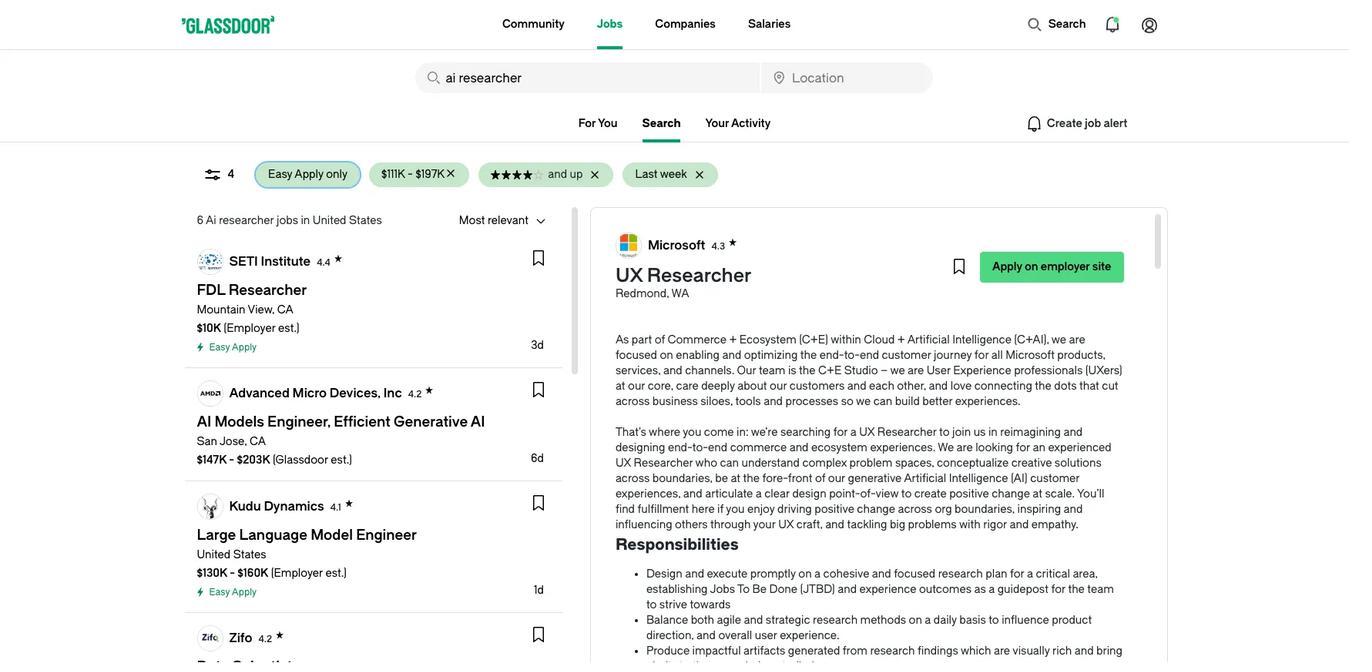 Task type: describe. For each thing, give the bounding box(es) containing it.
most relevant button
[[447, 209, 529, 234]]

searching
[[781, 426, 831, 439]]

design
[[647, 568, 683, 581]]

on left the daily
[[909, 614, 922, 627]]

cohesive
[[824, 568, 870, 581]]

1 vertical spatial you
[[726, 503, 745, 516]]

build
[[895, 395, 920, 408]]

come
[[704, 426, 734, 439]]

4.2 for advanced micro devices, inc
[[408, 389, 422, 400]]

employer
[[1041, 260, 1090, 274]]

microsoft inside as part of commerce + ecosystem (c+e) within cloud + artificial intelligence (c+ai), we are focused on enabling and optimizing the end-to-end customer journey for all microsoft products, services, and channels. our team is the c+e studio – we are user experience professionals (uxers) at our core, care deeply about our customers and each other, and love connecting the dots that cut across business siloes, tools and processes so we can build better experiences.
[[1006, 349, 1055, 362]]

creative
[[1012, 457, 1052, 470]]

end inside as part of commerce + ecosystem (c+e) within cloud + artificial intelligence (c+ai), we are focused on enabling and optimizing the end-to-end customer journey for all microsoft products, services, and channels. our team is the c+e studio – we are user experience professionals (uxers) at our core, care deeply about our customers and each other, and love connecting the dots that cut across business siloes, tools and processes so we can build better experiences.
[[860, 349, 879, 362]]

findings
[[918, 645, 959, 658]]

for left an
[[1016, 442, 1030, 455]]

ux down driving
[[779, 519, 794, 532]]

a left the daily
[[925, 614, 931, 627]]

at inside as part of commerce + ecosystem (c+e) within cloud + artificial intelligence (c+ai), we are focused on enabling and optimizing the end-to-end customer journey for all microsoft products, services, and channels. our team is the c+e studio – we are user experience professionals (uxers) at our core, care deeply about our customers and each other, and love connecting the dots that cut across business siloes, tools and processes so we can build better experiences.
[[616, 380, 625, 393]]

are up products, at the bottom right of the page
[[1069, 334, 1086, 347]]

0 vertical spatial states
[[349, 214, 382, 227]]

jobs
[[277, 214, 298, 227]]

easy apply only
[[268, 168, 348, 181]]

to- inside as part of commerce + ecosystem (c+e) within cloud + artificial intelligence (c+ai), we are focused on enabling and optimizing the end-to-end customer journey for all microsoft products, services, and channels. our team is the c+e studio – we are user experience professionals (uxers) at our core, care deeply about our customers and each other, and love connecting the dots that cut across business siloes, tools and processes so we can build better experiences.
[[844, 349, 860, 362]]

scale.
[[1045, 488, 1075, 501]]

we're
[[751, 426, 778, 439]]

influence
[[1002, 614, 1050, 627]]

experience
[[954, 365, 1012, 378]]

that's where you come in: we're searching for a ux researcher to join us in reimagining and designing end-to-end commerce and ecosystem experiences. we are looking for an experienced ux researcher who can understand complex problem spaces, conceptualize creative solutions across boundaries, be at the fore-front of our generative artificial intelligence (ai) customer experiences, and articulate a clear design point-of-view to create positive change at scale. you'll find fulfillment here if you enjoy driving positive change across org boundaries, inspiring and influencing others through your ux craft, and tackling big problems with rigor and empathy. responsibilities
[[616, 426, 1112, 554]]

methods
[[861, 614, 906, 627]]

and up button
[[479, 163, 583, 187]]

customer inside that's where you come in: we're searching for a ux researcher to join us in reimagining and designing end-to-end commerce and ecosystem experiences. we are looking for an experienced ux researcher who can understand complex problem spaces, conceptualize creative solutions across boundaries, be at the fore-front of our generative artificial intelligence (ai) customer experiences, and articulate a clear design point-of-view to create positive change at scale. you'll find fulfillment here if you enjoy driving positive change across org boundaries, inspiring and influencing others through your ux craft, and tackling big problems with rigor and empathy. responsibilities
[[1031, 472, 1080, 486]]

and down both
[[697, 630, 716, 643]]

$111k - $197k button
[[369, 163, 445, 187]]

mountain view, ca $10k (employer est.)
[[197, 304, 299, 335]]

0 horizontal spatial in
[[301, 214, 310, 227]]

customer inside as part of commerce + ecosystem (c+e) within cloud + artificial intelligence (c+ai), we are focused on enabling and optimizing the end-to-end customer journey for all microsoft products, services, and channels. our team is the c+e studio – we are user experience professionals (uxers) at our core, care deeply about our customers and each other, and love connecting the dots that cut across business siloes, tools and processes so we can build better experiences.
[[882, 349, 931, 362]]

and right rigor
[[1010, 519, 1029, 532]]

$10k
[[197, 322, 221, 335]]

others
[[675, 519, 708, 532]]

and down cohesive
[[838, 583, 857, 597]]

that's
[[616, 426, 647, 439]]

services,
[[616, 365, 661, 378]]

0 horizontal spatial microsoft
[[648, 238, 706, 252]]

and inside popup button
[[548, 168, 567, 181]]

and up user
[[744, 614, 763, 627]]

experiences. inside that's where you come in: we're searching for a ux researcher to join us in reimagining and designing end-to-end commerce and ecosystem experiences. we are looking for an experienced ux researcher who can understand complex problem spaces, conceptualize creative solutions across boundaries, be at the fore-front of our generative artificial intelligence (ai) customer experiences, and articulate a clear design point-of-view to create positive change at scale. you'll find fulfillment here if you enjoy driving positive change across org boundaries, inspiring and influencing others through your ux craft, and tackling big problems with rigor and empathy. responsibilities
[[870, 442, 936, 455]]

artificial inside that's where you come in: we're searching for a ux researcher to join us in reimagining and designing end-to-end commerce and ecosystem experiences. we are looking for an experienced ux researcher who can understand complex problem spaces, conceptualize creative solutions across boundaries, be at the fore-front of our generative artificial intelligence (ai) customer experiences, and articulate a clear design point-of-view to create positive change at scale. you'll find fulfillment here if you enjoy driving positive change across org boundaries, inspiring and influencing others through your ux craft, and tackling big problems with rigor and empathy. responsibilities
[[904, 472, 947, 486]]

wa
[[672, 287, 689, 301]]

for up ecosystem
[[834, 426, 848, 439]]

2 horizontal spatial we
[[1052, 334, 1067, 347]]

4.2 for zifo
[[259, 634, 272, 645]]

seti institute logo image
[[198, 250, 222, 274]]

2 vertical spatial researcher
[[634, 457, 693, 470]]

- inside san jose, ca $147k - $203k (glassdoor est.)
[[229, 454, 234, 467]]

2 vertical spatial across
[[898, 503, 932, 516]]

and up core,
[[663, 365, 683, 378]]

generated
[[788, 645, 840, 658]]

outcomes
[[919, 583, 972, 597]]

the down the area,
[[1068, 583, 1085, 597]]

we
[[938, 442, 954, 455]]

0 horizontal spatial jobs
[[597, 18, 623, 31]]

0 horizontal spatial our
[[628, 380, 645, 393]]

the down impactful
[[693, 660, 709, 664]]

1 + from the left
[[729, 334, 737, 347]]

researcher
[[219, 214, 274, 227]]

est.) inside san jose, ca $147k - $203k (glassdoor est.)
[[331, 454, 352, 467]]

problems
[[908, 519, 957, 532]]

researcher inside the ux researcher redmond, wa
[[647, 265, 752, 287]]

ux researcher redmond, wa
[[616, 265, 752, 301]]

agile
[[717, 614, 741, 627]]

team inside design and execute promptly on a cohesive and focused research plan for a critical area, establishing jobs to be done (jtbd) and experience outcomes as a guidepost for the team to strive towards balance both agile and strategic research methods on a daily basis to influence product direction, and overall user experience. produce impactful artifacts generated from research findings which are visually rich and bring clarity to the space being studied.
[[1088, 583, 1114, 597]]

front
[[788, 472, 813, 486]]

team inside as part of commerce + ecosystem (c+e) within cloud + artificial intelligence (c+ai), we are focused on enabling and optimizing the end-to-end customer journey for all microsoft products, services, and channels. our team is the c+e studio – we are user experience professionals (uxers) at our core, care deeply about our customers and each other, and love connecting the dots that cut across business siloes, tools and processes so we can build better experiences.
[[759, 365, 786, 378]]

experiences. inside as part of commerce + ecosystem (c+e) within cloud + artificial intelligence (c+ai), we are focused on enabling and optimizing the end-to-end customer journey for all microsoft products, services, and channels. our team is the c+e studio – we are user experience professionals (uxers) at our core, care deeply about our customers and each other, and love connecting the dots that cut across business siloes, tools and processes so we can build better experiences.
[[956, 395, 1021, 408]]

on inside button
[[1025, 260, 1039, 274]]

the down (c+e) at the right
[[801, 349, 817, 362]]

establishing
[[647, 583, 708, 597]]

easy apply for seti
[[209, 342, 257, 353]]

create
[[915, 488, 947, 501]]

product
[[1052, 614, 1092, 627]]

conceptualize
[[937, 457, 1009, 470]]

intelligence inside as part of commerce + ecosystem (c+e) within cloud + artificial intelligence (c+ai), we are focused on enabling and optimizing the end-to-end customer journey for all microsoft products, services, and channels. our team is the c+e studio – we are user experience professionals (uxers) at our core, care deeply about our customers and each other, and love connecting the dots that cut across business siloes, tools and processes so we can build better experiences.
[[953, 334, 1012, 347]]

1d
[[534, 584, 544, 597]]

our inside that's where you come in: we're searching for a ux researcher to join us in reimagining and designing end-to-end commerce and ecosystem experiences. we are looking for an experienced ux researcher who can understand complex problem spaces, conceptualize creative solutions across boundaries, be at the fore-front of our generative artificial intelligence (ai) customer experiences, and articulate a clear design point-of-view to create positive change at scale. you'll find fulfillment here if you enjoy driving positive change across org boundaries, inspiring and influencing others through your ux craft, and tackling big problems with rigor and empathy. responsibilities
[[828, 472, 845, 486]]

search inside button
[[1049, 18, 1086, 31]]

states inside united states $130k - $160k (employer est.)
[[233, 549, 266, 562]]

on up (jtbd)
[[799, 568, 812, 581]]

towards
[[690, 599, 731, 612]]

are inside design and execute promptly on a cohesive and focused research plan for a critical area, establishing jobs to be done (jtbd) and experience outcomes as a guidepost for the team to strive towards balance both agile and strategic research methods on a daily basis to influence product direction, and overall user experience. produce impactful artifacts generated from research findings which are visually rich and bring clarity to the space being studied.
[[994, 645, 1010, 658]]

and right rich
[[1075, 645, 1094, 658]]

microsoft logo image
[[616, 234, 641, 258]]

as
[[974, 583, 986, 597]]

and down searching
[[790, 442, 809, 455]]

c+e
[[818, 365, 842, 378]]

strive
[[660, 599, 687, 612]]

generative
[[848, 472, 902, 486]]

being
[[746, 660, 774, 664]]

1 horizontal spatial change
[[992, 488, 1030, 501]]

strategic
[[766, 614, 810, 627]]

a up guidepost
[[1027, 568, 1033, 581]]

est.) inside united states $130k - $160k (employer est.)
[[326, 567, 347, 580]]

and up establishing at the bottom of page
[[685, 568, 704, 581]]

(jtbd)
[[800, 583, 835, 597]]

which
[[961, 645, 991, 658]]

your activity link
[[706, 117, 771, 130]]

to- inside that's where you come in: we're searching for a ux researcher to join us in reimagining and designing end-to-end commerce and ecosystem experiences. we are looking for an experienced ux researcher who can understand complex problem spaces, conceptualize creative solutions across boundaries, be at the fore-front of our generative artificial intelligence (ai) customer experiences, and articulate a clear design point-of-view to create positive change at scale. you'll find fulfillment here if you enjoy driving positive change across org boundaries, inspiring and influencing others through your ux craft, and tackling big problems with rigor and empathy. responsibilities
[[693, 442, 708, 455]]

within
[[831, 334, 861, 347]]

the down professionals
[[1035, 380, 1052, 393]]

deeply
[[701, 380, 735, 393]]

solutions
[[1055, 457, 1102, 470]]

professionals
[[1014, 365, 1083, 378]]

most relevant
[[459, 214, 529, 227]]

for down the critical
[[1052, 583, 1066, 597]]

who
[[696, 457, 718, 470]]

end- inside as part of commerce + ecosystem (c+e) within cloud + artificial intelligence (c+ai), we are focused on enabling and optimizing the end-to-end customer journey for all microsoft products, services, and channels. our team is the c+e studio – we are user experience professionals (uxers) at our core, care deeply about our customers and each other, and love connecting the dots that cut across business siloes, tools and processes so we can build better experiences.
[[820, 349, 844, 362]]

apply down the $160k
[[232, 587, 257, 598]]

studied.
[[777, 660, 817, 664]]

easy apply only button
[[256, 163, 360, 187]]

last week
[[635, 168, 687, 181]]

devices,
[[330, 386, 381, 400]]

1 vertical spatial at
[[731, 472, 741, 486]]

and down "user" on the right
[[929, 380, 948, 393]]

core,
[[648, 380, 674, 393]]

seti
[[229, 254, 258, 269]]

easy apply for kudu
[[209, 587, 257, 598]]

in inside that's where you come in: we're searching for a ux researcher to join us in reimagining and designing end-to-end commerce and ecosystem experiences. we are looking for an experienced ux researcher who can understand complex problem spaces, conceptualize creative solutions across boundaries, be at the fore-front of our generative artificial intelligence (ai) customer experiences, and articulate a clear design point-of-view to create positive change at scale. you'll find fulfillment here if you enjoy driving positive change across org boundaries, inspiring and influencing others through your ux craft, and tackling big problems with rigor and empathy. responsibilities
[[989, 426, 998, 439]]

jobs list element
[[185, 237, 563, 664]]

a up (jtbd)
[[815, 568, 821, 581]]

experiences,
[[616, 488, 681, 501]]

part
[[632, 334, 652, 347]]

view,
[[248, 304, 275, 317]]

commerce
[[668, 334, 727, 347]]

jobs link
[[597, 0, 623, 49]]

0 horizontal spatial boundaries,
[[653, 472, 713, 486]]

about
[[738, 380, 767, 393]]

customers
[[790, 380, 845, 393]]

both
[[691, 614, 714, 627]]

0 horizontal spatial positive
[[815, 503, 855, 516]]

focused inside design and execute promptly on a cohesive and focused research plan for a critical area, establishing jobs to be done (jtbd) and experience outcomes as a guidepost for the team to strive towards balance both agile and strategic research methods on a daily basis to influence product direction, and overall user experience. produce impactful artifacts generated from research findings which are visually rich and bring clarity to the space being studied.
[[894, 568, 936, 581]]

business
[[653, 395, 698, 408]]

relevant
[[488, 214, 529, 227]]

1 horizontal spatial our
[[770, 380, 787, 393]]

last week button
[[623, 163, 687, 187]]

to left strive
[[647, 599, 657, 612]]

for you link
[[579, 117, 618, 130]]

through
[[711, 519, 751, 532]]

and right tools
[[764, 395, 783, 408]]

$197k
[[416, 168, 445, 181]]

easy for seti
[[209, 342, 230, 353]]

(c+e)
[[799, 334, 828, 347]]

craft,
[[797, 519, 823, 532]]

$111k - $197k
[[382, 168, 445, 181]]

search link
[[642, 117, 681, 143]]

for inside as part of commerce + ecosystem (c+e) within cloud + artificial intelligence (c+ai), we are focused on enabling and optimizing the end-to-end customer journey for all microsoft products, services, and channels. our team is the c+e studio – we are user experience professionals (uxers) at our core, care deeply about our customers and each other, and love connecting the dots that cut across business siloes, tools and processes so we can build better experiences.
[[975, 349, 989, 362]]

an
[[1033, 442, 1046, 455]]

influencing
[[616, 519, 673, 532]]

easy for kudu
[[209, 587, 230, 598]]

driving
[[778, 503, 812, 516]]

point-
[[829, 488, 861, 501]]

execute
[[707, 568, 748, 581]]

to right view
[[902, 488, 912, 501]]

up
[[570, 168, 583, 181]]

2 vertical spatial at
[[1033, 488, 1043, 501]]

activity
[[731, 117, 771, 130]]

0 horizontal spatial we
[[856, 395, 871, 408]]



Task type: vqa. For each thing, say whether or not it's contained in the screenshot.
second Comment button from the top of the page
no



Task type: locate. For each thing, give the bounding box(es) containing it.
ca inside mountain view, ca $10k (employer est.)
[[277, 304, 293, 317]]

1 vertical spatial to-
[[693, 442, 708, 455]]

1 horizontal spatial focused
[[894, 568, 936, 581]]

the right is
[[799, 365, 816, 378]]

1 vertical spatial we
[[890, 365, 905, 378]]

better
[[923, 395, 953, 408]]

of inside that's where you come in: we're searching for a ux researcher to join us in reimagining and designing end-to-end commerce and ecosystem experiences. we are looking for an experienced ux researcher who can understand complex problem spaces, conceptualize creative solutions across boundaries, be at the fore-front of our generative artificial intelligence (ai) customer experiences, and articulate a clear design point-of-view to create positive change at scale. you'll find fulfillment here if you enjoy driving positive change across org boundaries, inspiring and influencing others through your ux craft, and tackling big problems with rigor and empathy. responsibilities
[[815, 472, 826, 486]]

-
[[408, 168, 413, 181], [229, 454, 234, 467], [230, 567, 235, 580]]

researcher down designing
[[634, 457, 693, 470]]

are inside that's where you come in: we're searching for a ux researcher to join us in reimagining and designing end-to-end commerce and ecosystem experiences. we are looking for an experienced ux researcher who can understand complex problem spaces, conceptualize creative solutions across boundaries, be at the fore-front of our generative artificial intelligence (ai) customer experiences, and articulate a clear design point-of-view to create positive change at scale. you'll find fulfillment here if you enjoy driving positive change across org boundaries, inspiring and influencing others through your ux craft, and tackling big problems with rigor and empathy. responsibilities
[[957, 442, 973, 455]]

microsoft up the ux researcher redmond, wa
[[648, 238, 706, 252]]

on left employer
[[1025, 260, 1039, 274]]

here
[[692, 503, 715, 516]]

0 horizontal spatial change
[[857, 503, 896, 516]]

user
[[927, 365, 951, 378]]

a right as
[[989, 583, 995, 597]]

0 horizontal spatial to-
[[693, 442, 708, 455]]

experiences. down connecting on the bottom right of page
[[956, 395, 1021, 408]]

can down each
[[874, 395, 893, 408]]

1 vertical spatial search
[[642, 117, 681, 130]]

to
[[940, 426, 950, 439], [902, 488, 912, 501], [647, 599, 657, 612], [989, 614, 999, 627], [680, 660, 690, 664]]

the left "fore-"
[[743, 472, 760, 486]]

2 vertical spatial we
[[856, 395, 871, 408]]

1 vertical spatial end
[[708, 442, 728, 455]]

to
[[738, 583, 750, 597]]

we
[[1052, 334, 1067, 347], [890, 365, 905, 378], [856, 395, 871, 408]]

each
[[869, 380, 895, 393]]

can
[[874, 395, 893, 408], [720, 457, 739, 470]]

for up experience
[[975, 349, 989, 362]]

1 horizontal spatial 4.2
[[408, 389, 422, 400]]

reimagining
[[1001, 426, 1061, 439]]

for
[[975, 349, 989, 362], [834, 426, 848, 439], [1016, 442, 1030, 455], [1010, 568, 1025, 581], [1052, 583, 1066, 597]]

companies
[[655, 18, 716, 31]]

design
[[793, 488, 827, 501]]

1 horizontal spatial team
[[1088, 583, 1114, 597]]

4 button
[[191, 163, 247, 187]]

1 vertical spatial jobs
[[710, 583, 735, 597]]

across up that's on the left
[[616, 395, 650, 408]]

ca right view, on the left of page
[[277, 304, 293, 317]]

guidepost
[[998, 583, 1049, 597]]

channels.
[[685, 365, 735, 378]]

intelligence up the all
[[953, 334, 1012, 347]]

1 vertical spatial microsoft
[[1006, 349, 1055, 362]]

1 horizontal spatial states
[[349, 214, 382, 227]]

1 vertical spatial artificial
[[904, 472, 947, 486]]

(employer down view, on the left of page
[[224, 322, 276, 335]]

to- up who
[[693, 442, 708, 455]]

1 horizontal spatial of
[[815, 472, 826, 486]]

siloes,
[[701, 395, 733, 408]]

ecosystem
[[811, 442, 868, 455]]

critical
[[1036, 568, 1070, 581]]

your
[[753, 519, 776, 532]]

- right $130k
[[230, 567, 235, 580]]

1 horizontal spatial experiences.
[[956, 395, 1021, 408]]

1 none field from the left
[[415, 62, 760, 93]]

(glassdoor
[[273, 454, 328, 467]]

1 vertical spatial of
[[815, 472, 826, 486]]

of inside as part of commerce + ecosystem (c+e) within cloud + artificial intelligence (c+ai), we are focused on enabling and optimizing the end-to-end customer journey for all microsoft products, services, and channels. our team is the c+e studio – we are user experience professionals (uxers) at our core, care deeply about our customers and each other, and love connecting the dots that cut across business siloes, tools and processes so we can build better experiences.
[[655, 334, 665, 347]]

and down the scale.
[[1064, 503, 1083, 516]]

team
[[759, 365, 786, 378], [1088, 583, 1114, 597]]

and up experience at the bottom
[[872, 568, 891, 581]]

(employer inside mountain view, ca $10k (employer est.)
[[224, 322, 276, 335]]

are down join
[[957, 442, 973, 455]]

0 vertical spatial end
[[860, 349, 879, 362]]

1 vertical spatial boundaries,
[[955, 503, 1015, 516]]

community link
[[502, 0, 565, 49]]

our right about
[[770, 380, 787, 393]]

tackling
[[847, 519, 887, 532]]

end inside that's where you come in: we're searching for a ux researcher to join us in reimagining and designing end-to-end commerce and ecosystem experiences. we are looking for an experienced ux researcher who can understand complex problem spaces, conceptualize creative solutions across boundaries, be at the fore-front of our generative artificial intelligence (ai) customer experiences, and articulate a clear design point-of-view to create positive change at scale. you'll find fulfillment here if you enjoy driving positive change across org boundaries, inspiring and influencing others through your ux craft, and tackling big problems with rigor and empathy. responsibilities
[[708, 442, 728, 455]]

to up 'we'
[[940, 426, 950, 439]]

of-
[[861, 488, 876, 501]]

easy inside button
[[268, 168, 292, 181]]

most
[[459, 214, 485, 227]]

a
[[851, 426, 857, 439], [756, 488, 762, 501], [815, 568, 821, 581], [1027, 568, 1033, 581], [989, 583, 995, 597], [925, 614, 931, 627]]

across inside as part of commerce + ecosystem (c+e) within cloud + artificial intelligence (c+ai), we are focused on enabling and optimizing the end-to-end customer journey for all microsoft products, services, and channels. our team is the c+e studio – we are user experience professionals (uxers) at our core, care deeply about our customers and each other, and love connecting the dots that cut across business siloes, tools and processes so we can build better experiences.
[[616, 395, 650, 408]]

0 vertical spatial change
[[992, 488, 1030, 501]]

experienced
[[1048, 442, 1112, 455]]

and down "studio"
[[848, 380, 867, 393]]

artifacts
[[744, 645, 786, 658]]

0 horizontal spatial united
[[197, 549, 231, 562]]

1 horizontal spatial customer
[[1031, 472, 1080, 486]]

0 vertical spatial at
[[616, 380, 625, 393]]

rich
[[1053, 645, 1072, 658]]

2 easy apply from the top
[[209, 587, 257, 598]]

0 vertical spatial united
[[313, 214, 346, 227]]

positive down point-
[[815, 503, 855, 516]]

1 vertical spatial team
[[1088, 583, 1114, 597]]

so
[[841, 395, 854, 408]]

end- up c+e
[[820, 349, 844, 362]]

ca for view,
[[277, 304, 293, 317]]

1 horizontal spatial none field
[[762, 62, 933, 93]]

1 horizontal spatial end
[[860, 349, 879, 362]]

intelligence inside that's where you come in: we're searching for a ux researcher to join us in reimagining and designing end-to-end commerce and ecosystem experiences. we are looking for an experienced ux researcher who can understand complex problem spaces, conceptualize creative solutions across boundaries, be at the fore-front of our generative artificial intelligence (ai) customer experiences, and articulate a clear design point-of-view to create positive change at scale. you'll find fulfillment here if you enjoy driving positive change across org boundaries, inspiring and influencing others through your ux craft, and tackling big problems with rigor and empathy. responsibilities
[[949, 472, 1008, 486]]

ux
[[616, 265, 643, 287], [859, 426, 875, 439], [616, 457, 631, 470], [779, 519, 794, 532]]

team down the area,
[[1088, 583, 1114, 597]]

is
[[788, 365, 797, 378]]

1 horizontal spatial in
[[989, 426, 998, 439]]

connecting
[[975, 380, 1033, 393]]

0 vertical spatial can
[[874, 395, 893, 408]]

us
[[974, 426, 986, 439]]

0 vertical spatial to-
[[844, 349, 860, 362]]

dots
[[1055, 380, 1077, 393]]

2 vertical spatial -
[[230, 567, 235, 580]]

1 horizontal spatial boundaries,
[[955, 503, 1015, 516]]

0 vertical spatial of
[[655, 334, 665, 347]]

+ left ecosystem
[[729, 334, 737, 347]]

advanced micro devices, inc logo image
[[198, 381, 222, 406]]

experiences. up spaces,
[[870, 442, 936, 455]]

a up ecosystem
[[851, 426, 857, 439]]

a up the enjoy
[[756, 488, 762, 501]]

0 vertical spatial easy
[[268, 168, 292, 181]]

0 vertical spatial team
[[759, 365, 786, 378]]

you right if
[[726, 503, 745, 516]]

ca up $203k
[[250, 435, 266, 449]]

0 horizontal spatial of
[[655, 334, 665, 347]]

states
[[349, 214, 382, 227], [233, 549, 266, 562]]

for up guidepost
[[1010, 568, 1025, 581]]

apply on employer site button
[[980, 252, 1124, 283]]

1 vertical spatial easy
[[209, 342, 230, 353]]

2 horizontal spatial research
[[938, 568, 983, 581]]

1 vertical spatial can
[[720, 457, 739, 470]]

1 easy apply from the top
[[209, 342, 257, 353]]

research up experience. on the right bottom of page
[[813, 614, 858, 627]]

1 horizontal spatial research
[[870, 645, 915, 658]]

big
[[890, 519, 906, 532]]

0 vertical spatial across
[[616, 395, 650, 408]]

we up products, at the bottom right of the page
[[1052, 334, 1067, 347]]

1 vertical spatial in
[[989, 426, 998, 439]]

1 vertical spatial states
[[233, 549, 266, 562]]

and up here
[[683, 488, 703, 501]]

and right craft, on the bottom of page
[[825, 519, 845, 532]]

- inside united states $130k - $160k (employer est.)
[[230, 567, 235, 580]]

to down produce
[[680, 660, 690, 664]]

microsoft down (c+ai), at the right bottom of page
[[1006, 349, 1055, 362]]

week
[[660, 168, 687, 181]]

0 horizontal spatial states
[[233, 549, 266, 562]]

complex
[[803, 457, 847, 470]]

united up 4.4
[[313, 214, 346, 227]]

fore-
[[763, 472, 788, 486]]

1 vertical spatial (employer
[[271, 567, 323, 580]]

0 vertical spatial researcher
[[647, 265, 752, 287]]

artificial up create
[[904, 472, 947, 486]]

united up $130k
[[197, 549, 231, 562]]

0 horizontal spatial experiences.
[[870, 442, 936, 455]]

the inside that's where you come in: we're searching for a ux researcher to join us in reimagining and designing end-to-end commerce and ecosystem experiences. we are looking for an experienced ux researcher who can understand complex problem spaces, conceptualize creative solutions across boundaries, be at the fore-front of our generative artificial intelligence (ai) customer experiences, and articulate a clear design point-of-view to create positive change at scale. you'll find fulfillment here if you enjoy driving positive change across org boundaries, inspiring and influencing others through your ux craft, and tackling big problems with rigor and empathy. responsibilities
[[743, 472, 760, 486]]

0 vertical spatial research
[[938, 568, 983, 581]]

intelligence down conceptualize
[[949, 472, 1008, 486]]

2 vertical spatial est.)
[[326, 567, 347, 580]]

apply left only
[[295, 168, 324, 181]]

- inside popup button
[[408, 168, 413, 181]]

0 vertical spatial 4.2
[[408, 389, 422, 400]]

1 horizontal spatial positive
[[950, 488, 989, 501]]

None field
[[415, 62, 760, 93], [762, 62, 933, 93]]

search
[[1049, 18, 1086, 31], [642, 117, 681, 130]]

end down come
[[708, 442, 728, 455]]

1 horizontal spatial united
[[313, 214, 346, 227]]

if
[[718, 503, 724, 516]]

are up 'other,'
[[908, 365, 924, 378]]

none field search keyword
[[415, 62, 760, 93]]

researcher down build
[[878, 426, 937, 439]]

san jose, ca $147k - $203k (glassdoor est.)
[[197, 435, 352, 467]]

change down (ai)
[[992, 488, 1030, 501]]

ux up redmond,
[[616, 265, 643, 287]]

0 horizontal spatial end-
[[668, 442, 693, 455]]

0 horizontal spatial +
[[729, 334, 737, 347]]

at right be
[[731, 472, 741, 486]]

0 horizontal spatial you
[[683, 426, 702, 439]]

- down jose,
[[229, 454, 234, 467]]

our up point-
[[828, 472, 845, 486]]

at up inspiring
[[1033, 488, 1043, 501]]

ca inside san jose, ca $147k - $203k (glassdoor est.)
[[250, 435, 266, 449]]

Search keyword field
[[415, 62, 760, 93]]

states up the $160k
[[233, 549, 266, 562]]

easy apply down the $160k
[[209, 587, 257, 598]]

change down of-
[[857, 503, 896, 516]]

1 horizontal spatial we
[[890, 365, 905, 378]]

jobs up search keyword field
[[597, 18, 623, 31]]

fulfillment
[[638, 503, 689, 516]]

bring
[[1097, 645, 1123, 658]]

you left come
[[683, 426, 702, 439]]

end- down where
[[668, 442, 693, 455]]

our down services,
[[628, 380, 645, 393]]

kudu dynamics logo image
[[198, 495, 222, 519]]

ca for jose,
[[250, 435, 266, 449]]

are right which
[[994, 645, 1010, 658]]

2 vertical spatial research
[[870, 645, 915, 658]]

journey
[[934, 349, 972, 362]]

research down methods
[[870, 645, 915, 658]]

jobs inside design and execute promptly on a cohesive and focused research plan for a critical area, establishing jobs to be done (jtbd) and experience outcomes as a guidepost for the team to strive towards balance both agile and strategic research methods on a daily basis to influence product direction, and overall user experience. produce impactful artifacts generated from research findings which are visually rich and bring clarity to the space being studied.
[[710, 583, 735, 597]]

ux down designing
[[616, 457, 631, 470]]

4.3
[[712, 241, 725, 252]]

1 vertical spatial research
[[813, 614, 858, 627]]

0 horizontal spatial none field
[[415, 62, 760, 93]]

experience.
[[780, 630, 840, 643]]

studio
[[844, 365, 878, 378]]

0 horizontal spatial team
[[759, 365, 786, 378]]

our
[[628, 380, 645, 393], [770, 380, 787, 393], [828, 472, 845, 486]]

on inside as part of commerce + ecosystem (c+e) within cloud + artificial intelligence (c+ai), we are focused on enabling and optimizing the end-to-end customer journey for all microsoft products, services, and channels. our team is the c+e studio – we are user experience professionals (uxers) at our core, care deeply about our customers and each other, and love connecting the dots that cut across business siloes, tools and processes so we can build better experiences.
[[660, 349, 673, 362]]

across
[[616, 395, 650, 408], [616, 472, 650, 486], [898, 503, 932, 516]]

2 vertical spatial easy
[[209, 587, 230, 598]]

end- inside that's where you come in: we're searching for a ux researcher to join us in reimagining and designing end-to-end commerce and ecosystem experiences. we are looking for an experienced ux researcher who can understand complex problem spaces, conceptualize creative solutions across boundaries, be at the fore-front of our generative artificial intelligence (ai) customer experiences, and articulate a clear design point-of-view to create positive change at scale. you'll find fulfillment here if you enjoy driving positive change across org boundaries, inspiring and influencing others through your ux craft, and tackling big problems with rigor and empathy. responsibilities
[[668, 442, 693, 455]]

of down 'complex'
[[815, 472, 826, 486]]

positive
[[950, 488, 989, 501], [815, 503, 855, 516]]

ux up problem
[[859, 426, 875, 439]]

we right so
[[856, 395, 871, 408]]

change
[[992, 488, 1030, 501], [857, 503, 896, 516]]

focused up services,
[[616, 349, 657, 362]]

designing
[[616, 442, 665, 455]]

in
[[301, 214, 310, 227], [989, 426, 998, 439]]

1 vertical spatial end-
[[668, 442, 693, 455]]

apply inside button
[[993, 260, 1022, 274]]

1 vertical spatial experiences.
[[870, 442, 936, 455]]

$111k
[[382, 168, 405, 181]]

artificial
[[908, 334, 950, 347], [904, 472, 947, 486]]

focused up experience at the bottom
[[894, 568, 936, 581]]

san
[[197, 435, 217, 449]]

1 horizontal spatial jobs
[[710, 583, 735, 597]]

0 horizontal spatial can
[[720, 457, 739, 470]]

1 horizontal spatial at
[[731, 472, 741, 486]]

0 horizontal spatial end
[[708, 442, 728, 455]]

to right basis
[[989, 614, 999, 627]]

0 vertical spatial -
[[408, 168, 413, 181]]

focused
[[616, 349, 657, 362], [894, 568, 936, 581]]

on left enabling
[[660, 349, 673, 362]]

experiences.
[[956, 395, 1021, 408], [870, 442, 936, 455]]

1 vertical spatial researcher
[[878, 426, 937, 439]]

jobs down execute
[[710, 583, 735, 597]]

zifo logo image
[[198, 627, 222, 651]]

1 vertical spatial positive
[[815, 503, 855, 516]]

est.) inside mountain view, ca $10k (employer est.)
[[278, 322, 299, 335]]

0 horizontal spatial ca
[[250, 435, 266, 449]]

customer up –
[[882, 349, 931, 362]]

0 horizontal spatial search
[[642, 117, 681, 130]]

states down $111k on the left of page
[[349, 214, 382, 227]]

our
[[737, 365, 756, 378]]

1 vertical spatial easy apply
[[209, 587, 257, 598]]

0 vertical spatial boundaries,
[[653, 472, 713, 486]]

united inside united states $130k - $160k (employer est.)
[[197, 549, 231, 562]]

0 horizontal spatial 4.2
[[259, 634, 272, 645]]

and up experienced
[[1064, 426, 1083, 439]]

and left the up
[[548, 168, 567, 181]]

0 vertical spatial focused
[[616, 349, 657, 362]]

2 horizontal spatial at
[[1033, 488, 1043, 501]]

and up our
[[722, 349, 742, 362]]

$203k
[[237, 454, 270, 467]]

+
[[729, 334, 737, 347], [898, 334, 905, 347]]

ux inside the ux researcher redmond, wa
[[616, 265, 643, 287]]

can up be
[[720, 457, 739, 470]]

(ai)
[[1011, 472, 1028, 486]]

est.) down 4.1
[[326, 567, 347, 580]]

end
[[860, 349, 879, 362], [708, 442, 728, 455]]

1 horizontal spatial can
[[874, 395, 893, 408]]

focused inside as part of commerce + ecosystem (c+e) within cloud + artificial intelligence (c+ai), we are focused on enabling and optimizing the end-to-end customer journey for all microsoft products, services, and channels. our team is the c+e studio – we are user experience professionals (uxers) at our core, care deeply about our customers and each other, and love connecting the dots that cut across business siloes, tools and processes so we can build better experiences.
[[616, 349, 657, 362]]

1 horizontal spatial you
[[726, 503, 745, 516]]

team down optimizing
[[759, 365, 786, 378]]

in:
[[737, 426, 749, 439]]

artificial inside as part of commerce + ecosystem (c+e) within cloud + artificial intelligence (c+ai), we are focused on enabling and optimizing the end-to-end customer journey for all microsoft products, services, and channels. our team is the c+e studio – we are user experience professionals (uxers) at our core, care deeply about our customers and each other, and love connecting the dots that cut across business siloes, tools and processes so we can build better experiences.
[[908, 334, 950, 347]]

2 + from the left
[[898, 334, 905, 347]]

6
[[197, 214, 203, 227]]

1 vertical spatial change
[[857, 503, 896, 516]]

0 vertical spatial customer
[[882, 349, 931, 362]]

1 vertical spatial 4.2
[[259, 634, 272, 645]]

can inside as part of commerce + ecosystem (c+e) within cloud + artificial intelligence (c+ai), we are focused on enabling and optimizing the end-to-end customer journey for all microsoft products, services, and channels. our team is the c+e studio – we are user experience professionals (uxers) at our core, care deeply about our customers and each other, and love connecting the dots that cut across business siloes, tools and processes so we can build better experiences.
[[874, 395, 893, 408]]

(employer
[[224, 322, 276, 335], [271, 567, 323, 580]]

none field search location
[[762, 62, 933, 93]]

can inside that's where you come in: we're searching for a ux researcher to join us in reimagining and designing end-to-end commerce and ecosystem experiences. we are looking for an experienced ux researcher who can understand complex problem spaces, conceptualize creative solutions across boundaries, be at the fore-front of our generative artificial intelligence (ai) customer experiences, and articulate a clear design point-of-view to create positive change at scale. you'll find fulfillment here if you enjoy driving positive change across org boundaries, inspiring and influencing others through your ux craft, and tackling big problems with rigor and empathy. responsibilities
[[720, 457, 739, 470]]

design and execute promptly on a cohesive and focused research plan for a critical area, establishing jobs to be done (jtbd) and experience outcomes as a guidepost for the team to strive towards balance both agile and strategic research methods on a daily basis to influence product direction, and overall user experience. produce impactful artifacts generated from research findings which are visually rich and bring clarity to the space being studied.
[[647, 568, 1123, 664]]

(employer right the $160k
[[271, 567, 323, 580]]

0 vertical spatial in
[[301, 214, 310, 227]]

apply inside button
[[295, 168, 324, 181]]

1 vertical spatial united
[[197, 549, 231, 562]]

with
[[959, 519, 981, 532]]

visually
[[1013, 645, 1050, 658]]

of right part
[[655, 334, 665, 347]]

2 horizontal spatial our
[[828, 472, 845, 486]]

4.2 right inc
[[408, 389, 422, 400]]

united states $130k - $160k (employer est.)
[[197, 549, 347, 580]]

easy apply down "$10k"
[[209, 342, 257, 353]]

easy down $130k
[[209, 587, 230, 598]]

Search location field
[[762, 62, 933, 93]]

micro
[[293, 386, 327, 400]]

0 vertical spatial artificial
[[908, 334, 950, 347]]

0 vertical spatial we
[[1052, 334, 1067, 347]]

1 vertical spatial customer
[[1031, 472, 1080, 486]]

1 vertical spatial across
[[616, 472, 650, 486]]

(employer inside united states $130k - $160k (employer est.)
[[271, 567, 323, 580]]

cloud
[[864, 334, 895, 347]]

site
[[1093, 260, 1112, 274]]

positive up the org
[[950, 488, 989, 501]]

2 none field from the left
[[762, 62, 933, 93]]

0 horizontal spatial research
[[813, 614, 858, 627]]

jobs
[[597, 18, 623, 31], [710, 583, 735, 597]]

apply down mountain view, ca $10k (employer est.) at the left of page
[[232, 342, 257, 353]]

easy apply
[[209, 342, 257, 353], [209, 587, 257, 598]]

0 vertical spatial microsoft
[[648, 238, 706, 252]]

to-
[[844, 349, 860, 362], [693, 442, 708, 455]]

1 horizontal spatial to-
[[844, 349, 860, 362]]



